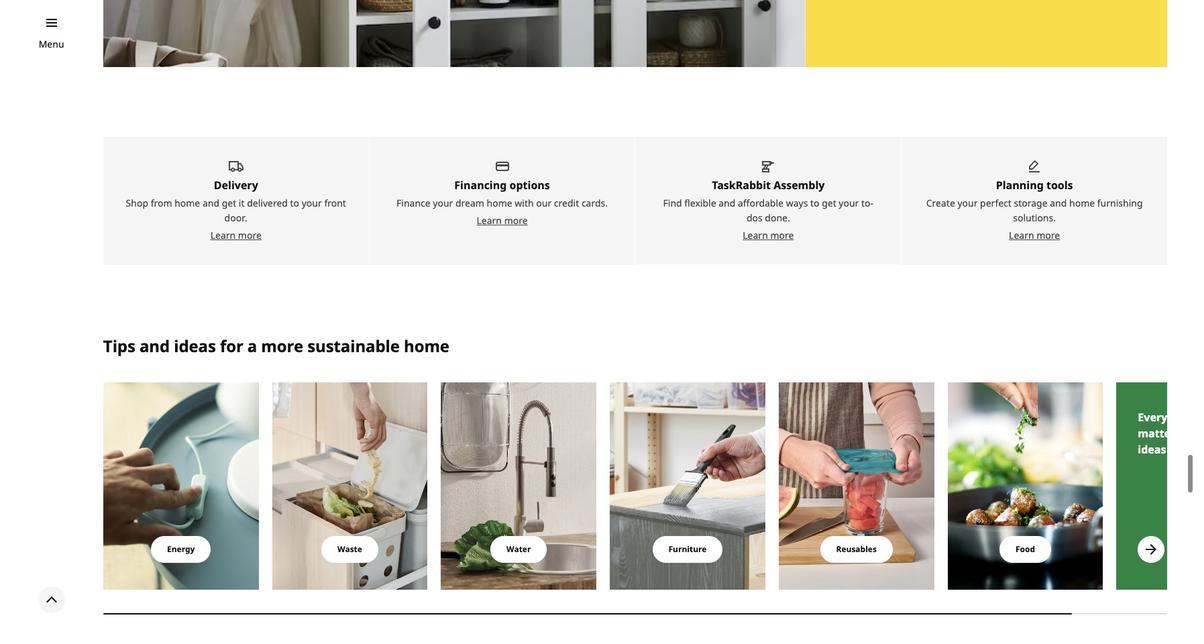 Task type: locate. For each thing, give the bounding box(es) containing it.
food
[[1016, 544, 1036, 555]]

more inside financing options finance your dream home with our credit cards. learn more
[[504, 214, 528, 227]]

1 get from the left
[[222, 197, 236, 210]]

more down solutions.
[[1037, 229, 1061, 242]]

to right "delivered"
[[290, 197, 299, 210]]

perfect
[[981, 197, 1012, 210]]

more
[[504, 214, 528, 227], [238, 229, 262, 242], [771, 229, 794, 242], [1037, 229, 1061, 242], [261, 335, 303, 357]]

a right everyday
[[1190, 410, 1195, 425]]

finance
[[397, 197, 431, 210]]

learn more link down door.
[[211, 229, 262, 242]]

learn more link down with
[[477, 214, 528, 227]]

and
[[203, 197, 219, 210], [719, 197, 736, 210], [1051, 197, 1067, 210], [140, 335, 170, 357]]

water
[[507, 544, 531, 555]]

solutions.
[[1014, 212, 1056, 224]]

waste button
[[321, 536, 378, 563]]

learn more link
[[477, 214, 528, 227], [211, 229, 262, 242], [743, 229, 794, 242], [1009, 229, 1061, 242]]

everyday a link
[[1117, 383, 1195, 590]]

more down with
[[504, 214, 528, 227]]

delivered
[[247, 197, 288, 210]]

financing
[[455, 178, 507, 193]]

water list item
[[441, 383, 597, 590]]

more down door.
[[238, 229, 262, 242]]

cards.
[[582, 197, 608, 210]]

learn down solutions.
[[1009, 229, 1035, 242]]

1 your from the left
[[302, 197, 322, 210]]

and down tools
[[1051, 197, 1067, 210]]

scrollbar
[[103, 606, 1168, 622]]

your left front in the top left of the page
[[302, 197, 322, 210]]

more inside taskrabbit assembly find flexible and affordable ways to get your to- dos done. learn more
[[771, 229, 794, 242]]

your left to-
[[839, 197, 859, 210]]

your
[[302, 197, 322, 210], [433, 197, 453, 210], [839, 197, 859, 210], [958, 197, 978, 210]]

to
[[290, 197, 299, 210], [811, 197, 820, 210]]

0 horizontal spatial get
[[222, 197, 236, 210]]

furniture list item
[[610, 383, 766, 590]]

1 vertical spatial a
[[1190, 410, 1195, 425]]

water button
[[491, 536, 547, 563]]

a person sprinkles chopped green herbs on to huvudroll plant balls in a ikea 365+ frying pan on a hob. image
[[948, 383, 1104, 590]]

flexible
[[685, 197, 716, 210]]

door.
[[225, 212, 248, 224]]

a person's finger presses the on/off switch on the cord of a white led work lamp on a light-blue tray table. image
[[103, 383, 259, 590]]

0 horizontal spatial to
[[290, 197, 299, 210]]

2 get from the left
[[822, 197, 837, 210]]

1 to from the left
[[290, 197, 299, 210]]

and inside planning tools create your perfect storage and home furnishing solutions. learn more
[[1051, 197, 1067, 210]]

1 horizontal spatial a
[[1190, 410, 1195, 425]]

learn inside taskrabbit assembly find flexible and affordable ways to get your to- dos done. learn more
[[743, 229, 768, 242]]

to right "ways"
[[811, 197, 820, 210]]

to inside taskrabbit assembly find flexible and affordable ways to get your to- dos done. learn more
[[811, 197, 820, 210]]

your inside financing options finance your dream home with our credit cards. learn more
[[433, 197, 453, 210]]

3 your from the left
[[839, 197, 859, 210]]

a person adds a vegetable peel to a brown-paper food waste bag in a hållbar waste sorting bin within a high maximera drawer. image
[[272, 383, 428, 590]]

planning
[[996, 178, 1044, 193]]

dream
[[456, 197, 485, 210]]

more inside planning tools create your perfect storage and home furnishing solutions. learn more
[[1037, 229, 1061, 242]]

2 to from the left
[[811, 197, 820, 210]]

reusables
[[837, 544, 877, 555]]

a person's hand holds a paintbrush and applies gray paint to the top surface of a piece of untreated pine furniture. image
[[610, 383, 766, 590]]

learn more link down done.
[[743, 229, 794, 242]]

your right create
[[958, 197, 978, 210]]

more down done.
[[771, 229, 794, 242]]

and down taskrabbit
[[719, 197, 736, 210]]

menu button
[[39, 37, 64, 52]]

learn
[[477, 214, 502, 227], [211, 229, 236, 242], [743, 229, 768, 242], [1009, 229, 1035, 242]]

learn down dream on the top left of the page
[[477, 214, 502, 227]]

2 your from the left
[[433, 197, 453, 210]]

0 vertical spatial a
[[248, 335, 257, 357]]

home
[[175, 197, 200, 210], [487, 197, 513, 210], [1070, 197, 1095, 210], [404, 335, 450, 357]]

learn down dos
[[743, 229, 768, 242]]

energy button
[[151, 536, 211, 563]]

and left it
[[203, 197, 219, 210]]

1 horizontal spatial to
[[811, 197, 820, 210]]

0 horizontal spatial a
[[248, 335, 257, 357]]

1 horizontal spatial get
[[822, 197, 837, 210]]

find
[[663, 197, 682, 210]]

your left dream on the top left of the page
[[433, 197, 453, 210]]

from
[[151, 197, 172, 210]]

learn down door.
[[211, 229, 236, 242]]

get right "ways"
[[822, 197, 837, 210]]

tools
[[1047, 178, 1074, 193]]

learn inside financing options finance your dream home with our credit cards. learn more
[[477, 214, 502, 227]]

a right the for
[[248, 335, 257, 357]]

4 your from the left
[[958, 197, 978, 210]]

get
[[222, 197, 236, 210], [822, 197, 837, 210]]

credit
[[554, 197, 579, 210]]

food button
[[1000, 536, 1052, 563]]

a
[[248, 335, 257, 357], [1190, 410, 1195, 425]]

and right tips
[[140, 335, 170, 357]]

get left it
[[222, 197, 236, 210]]

home inside financing options finance your dream home with our credit cards. learn more
[[487, 197, 513, 210]]

front
[[324, 197, 346, 210]]

taskrabbit assembly find flexible and affordable ways to get your to- dos done. learn more
[[663, 178, 874, 242]]

it
[[239, 197, 245, 210]]

and inside taskrabbit assembly find flexible and affordable ways to get your to- dos done. learn more
[[719, 197, 736, 210]]

learn more link down solutions.
[[1009, 229, 1061, 242]]



Task type: vqa. For each thing, say whether or not it's contained in the screenshot.
See
no



Task type: describe. For each thing, give the bounding box(es) containing it.
with
[[515, 197, 534, 210]]

your inside taskrabbit assembly find flexible and affordable ways to get your to- dos done. learn more
[[839, 197, 859, 210]]

learn inside planning tools create your perfect storage and home furnishing solutions. learn more
[[1009, 229, 1035, 242]]

delivery shop from home and get it delivered to your front door. learn more
[[126, 178, 346, 242]]

options
[[510, 178, 550, 193]]

to inside delivery shop from home and get it delivered to your front door. learn more
[[290, 197, 299, 210]]

furniture button
[[653, 536, 723, 563]]

get inside delivery shop from home and get it delivered to your front door. learn more
[[222, 197, 236, 210]]

home inside planning tools create your perfect storage and home furnishing solutions. learn more
[[1070, 197, 1095, 210]]

everyday a
[[1138, 410, 1195, 457]]

ideas
[[174, 335, 216, 357]]

waste
[[338, 544, 362, 555]]

our
[[536, 197, 552, 210]]

energy
[[167, 544, 195, 555]]

taskrabbit
[[712, 178, 771, 193]]

sustainable
[[307, 335, 400, 357]]

and inside delivery shop from home and get it delivered to your front door. learn more
[[203, 197, 219, 210]]

affordable
[[738, 197, 784, 210]]

to-
[[862, 197, 874, 210]]

furniture
[[669, 544, 707, 555]]

done.
[[765, 212, 790, 224]]

everyday a list item
[[1117, 383, 1195, 590]]

stainless steel vimmern kitchen mixer faucet with handspray at a round boholmen inset sink, green leaves on the edge. image
[[441, 383, 597, 590]]

home inside delivery shop from home and get it delivered to your front door. learn more
[[175, 197, 200, 210]]

food list item
[[948, 383, 1104, 590]]

shop
[[126, 197, 148, 210]]

delivery
[[214, 178, 258, 193]]

a inside everyday a
[[1190, 410, 1195, 425]]

your inside delivery shop from home and get it delivered to your front door. learn more
[[302, 197, 322, 210]]

learn more link for planning
[[1009, 229, 1061, 242]]

more right the for
[[261, 335, 303, 357]]

menu
[[39, 38, 64, 50]]

learn more link for delivery
[[211, 229, 262, 242]]

reusables list item
[[779, 383, 935, 590]]

reusables button
[[820, 536, 893, 563]]

learn more link for financing
[[477, 214, 528, 227]]

energy list item
[[103, 383, 259, 590]]

your inside planning tools create your perfect storage and home furnishing solutions. learn more
[[958, 197, 978, 210]]

a person places a turquoise, silicone, övermätt food cover on a glass of chopped watermelon that stands on a chopping board. image
[[779, 383, 935, 590]]

get inside taskrabbit assembly find flexible and affordable ways to get your to- dos done. learn more
[[822, 197, 837, 210]]

learn inside delivery shop from home and get it delivered to your front door. learn more
[[211, 229, 236, 242]]

furnishing
[[1098, 197, 1143, 210]]

everyday
[[1138, 410, 1187, 425]]

tips
[[103, 335, 135, 357]]

more inside delivery shop from home and get it delivered to your front door. learn more
[[238, 229, 262, 242]]

financing options finance your dream home with our credit cards. learn more
[[397, 178, 608, 227]]

dos
[[747, 212, 763, 224]]

planning tools create your perfect storage and home furnishing solutions. learn more
[[927, 178, 1143, 242]]

learn more link for taskrabbit
[[743, 229, 794, 242]]

create
[[927, 197, 956, 210]]

tips and ideas for a more sustainable home
[[103, 335, 450, 357]]

a white hauga glass-door cabinet, one sliding door slightly open, with baskets and accessories in and around it. image
[[103, 0, 806, 67]]

waste list item
[[272, 383, 428, 590]]

storage
[[1014, 197, 1048, 210]]

ways
[[786, 197, 808, 210]]

assembly
[[774, 178, 825, 193]]

for
[[220, 335, 243, 357]]



